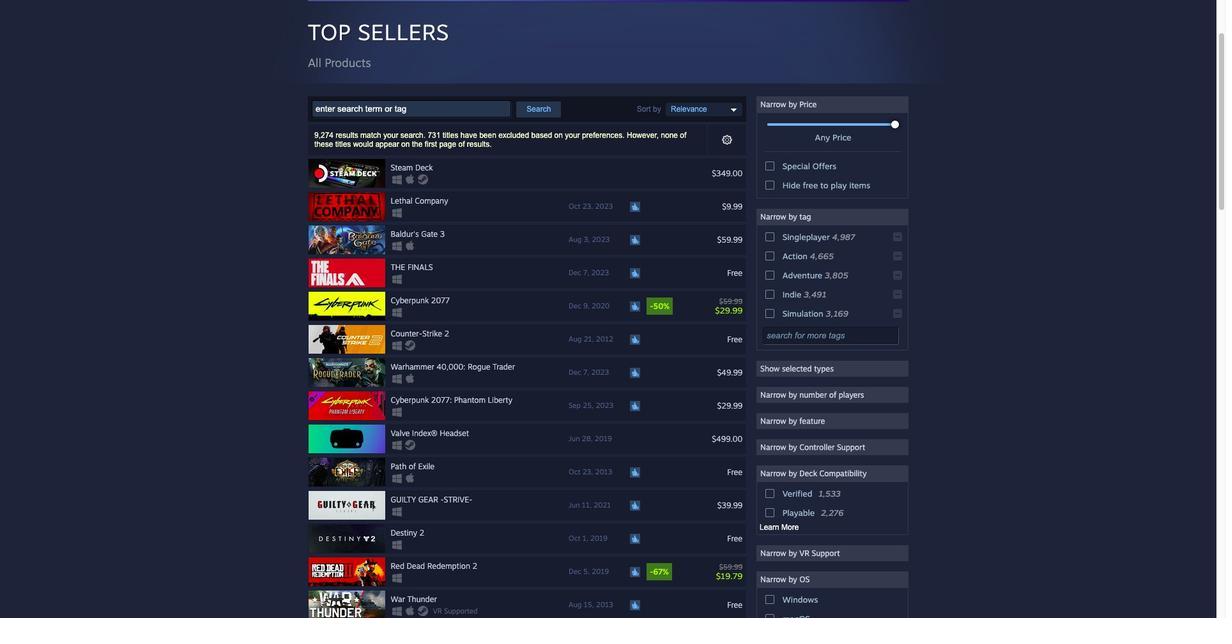 Task type: describe. For each thing, give the bounding box(es) containing it.
oct for destiny 2
[[569, 534, 581, 543]]

dead
[[407, 562, 425, 572]]

$499.00
[[712, 434, 743, 444]]

products
[[325, 56, 371, 70]]

free for destiny 2
[[728, 534, 743, 544]]

valve
[[391, 429, 410, 439]]

2023 for $29.99
[[596, 401, 614, 410]]

9,274 results match your search. 731 titles have been excluded based on your preferences. however, none of these titles would appear on the first page of results.
[[315, 131, 687, 149]]

baldur's gate 3
[[391, 230, 445, 239]]

25,
[[583, 401, 594, 410]]

results.
[[467, 140, 492, 149]]

cyberpunk 2077
[[391, 296, 450, 306]]

2,276
[[821, 508, 844, 518]]

1,
[[583, 534, 589, 543]]

number
[[800, 391, 827, 400]]

headset
[[440, 429, 469, 439]]

strike
[[422, 329, 442, 339]]

war
[[391, 595, 405, 605]]

2019 for free
[[591, 534, 608, 543]]

3
[[440, 230, 445, 239]]

baldur's
[[391, 230, 419, 239]]

aug 15, 2013
[[569, 601, 614, 610]]

thunder
[[408, 595, 437, 605]]

2077
[[431, 296, 450, 306]]

support for narrow by controller support
[[837, 443, 866, 453]]

none
[[661, 131, 678, 140]]

- for $19.79
[[650, 568, 654, 577]]

narrow by number of players
[[761, 391, 865, 400]]

3,169
[[826, 309, 849, 319]]

liberty
[[488, 396, 513, 405]]

dec for warhammer 40,000: rogue trader
[[569, 368, 582, 377]]

strive-
[[444, 495, 473, 505]]

red dead redemption 2
[[391, 562, 478, 572]]

1 vertical spatial $29.99
[[718, 401, 743, 411]]

$59.99 for $29.99
[[720, 297, 743, 306]]

players
[[839, 391, 865, 400]]

types
[[815, 364, 834, 374]]

0 vertical spatial 2
[[445, 329, 450, 339]]

by for sort by
[[653, 105, 661, 114]]

-50%
[[650, 302, 670, 311]]

page
[[439, 140, 457, 149]]

show selected types
[[761, 364, 834, 374]]

2020
[[592, 302, 610, 311]]

2023 for $59.99
[[592, 235, 610, 244]]

0 vertical spatial $29.99
[[716, 305, 743, 315]]

phantom
[[454, 396, 486, 405]]

by for narrow by os
[[789, 575, 798, 585]]

oct 1, 2019
[[569, 534, 608, 543]]

however,
[[627, 131, 659, 140]]

based
[[532, 131, 552, 140]]

by for narrow by number of players
[[789, 391, 798, 400]]

3,
[[584, 235, 590, 244]]

of right none
[[680, 131, 687, 140]]

by for narrow by price
[[789, 100, 798, 109]]

preferences.
[[582, 131, 625, 140]]

all products
[[308, 56, 371, 70]]

narrow for narrow by vr support
[[761, 549, 787, 559]]

warhammer 40,000: rogue trader
[[391, 362, 515, 372]]

adventure 3,805
[[783, 270, 849, 281]]

cyberpunk for cyberpunk 2077: phantom liberty
[[391, 396, 429, 405]]

compatibility
[[820, 469, 867, 479]]

0 vertical spatial vr
[[800, 549, 810, 559]]

top sellers
[[308, 19, 450, 45]]

action 4,665
[[783, 251, 834, 261]]

company
[[415, 196, 449, 206]]

- for $29.99
[[650, 302, 654, 311]]

tag
[[800, 212, 811, 222]]

aug for 2
[[569, 335, 582, 344]]

jun 28, 2019
[[569, 435, 612, 444]]

verified
[[783, 489, 813, 499]]

first
[[425, 140, 437, 149]]

23, for $9.99
[[583, 202, 593, 211]]

15,
[[584, 601, 594, 610]]

40,000:
[[437, 362, 466, 372]]

dec 7, 2023 for the finals
[[569, 268, 609, 277]]

dec for the finals
[[569, 268, 582, 277]]

3 aug from the top
[[569, 601, 582, 610]]

dec 7, 2023 for warhammer 40,000: rogue trader
[[569, 368, 609, 377]]

aug 3, 2023
[[569, 235, 610, 244]]

$59.99 $19.79
[[716, 563, 743, 581]]

play
[[831, 180, 847, 190]]

indie 3,491
[[783, 290, 827, 300]]

offers
[[813, 161, 837, 171]]

to
[[821, 180, 829, 190]]

destiny
[[391, 529, 417, 538]]

support for narrow by vr support
[[812, 549, 840, 559]]

results
[[336, 131, 358, 140]]

would
[[353, 140, 373, 149]]

sort
[[637, 105, 651, 114]]

$349.00
[[712, 168, 743, 178]]

free for the finals
[[728, 268, 743, 278]]

2 vertical spatial 2019
[[592, 568, 609, 577]]

cyberpunk for cyberpunk 2077
[[391, 296, 429, 306]]

trader
[[493, 362, 515, 372]]

more
[[782, 524, 799, 533]]

1 horizontal spatial titles
[[443, 131, 459, 140]]

narrow for narrow by number of players
[[761, 391, 787, 400]]

oct for lethal company
[[569, 202, 581, 211]]

all
[[308, 56, 321, 70]]

learn more
[[760, 524, 799, 533]]

2077:
[[431, 396, 452, 405]]

windows
[[783, 595, 819, 605]]

lethal company
[[391, 196, 449, 206]]

items
[[850, 180, 871, 190]]



Task type: vqa. For each thing, say whether or not it's contained in the screenshot.


Task type: locate. For each thing, give the bounding box(es) containing it.
1 dec 7, 2023 from the top
[[569, 268, 609, 277]]

dec for cyberpunk 2077
[[569, 302, 582, 311]]

2 oct from the top
[[569, 468, 581, 477]]

narrow by tag
[[761, 212, 811, 222]]

counter-
[[391, 329, 423, 339]]

free down $39.99
[[728, 534, 743, 544]]

support down 2,276
[[812, 549, 840, 559]]

your right match
[[384, 131, 399, 140]]

2023 down 2012
[[592, 368, 609, 377]]

hide free to play items
[[783, 180, 871, 190]]

2 cyberpunk from the top
[[391, 396, 429, 405]]

hide
[[783, 180, 801, 190]]

finals
[[408, 263, 433, 272]]

1 vertical spatial cyberpunk
[[391, 396, 429, 405]]

$59.99 inside $59.99 $29.99
[[720, 297, 743, 306]]

dec up dec 9, 2020
[[569, 268, 582, 277]]

aug left 3,
[[569, 235, 582, 244]]

$59.99 $29.99
[[716, 297, 743, 315]]

vr down thunder
[[433, 607, 442, 616]]

by left os
[[789, 575, 798, 585]]

dec up sep
[[569, 368, 582, 377]]

3 free from the top
[[728, 468, 743, 477]]

2 vertical spatial 2
[[473, 562, 478, 572]]

free for counter-strike 2
[[728, 335, 743, 344]]

supported
[[444, 607, 478, 616]]

$59.99 for $19.79
[[720, 563, 743, 572]]

show
[[761, 364, 780, 374]]

$59.99 left indie
[[720, 297, 743, 306]]

free up $49.99
[[728, 335, 743, 344]]

4 free from the top
[[728, 534, 743, 544]]

narrow for narrow by deck compatibility
[[761, 469, 787, 479]]

1 cyberpunk from the top
[[391, 296, 429, 306]]

dec left 9,
[[569, 302, 582, 311]]

1 horizontal spatial on
[[555, 131, 563, 140]]

9,274
[[315, 131, 334, 140]]

deck right steam
[[416, 163, 433, 173]]

cyberpunk left 2077
[[391, 296, 429, 306]]

by up "special"
[[789, 100, 798, 109]]

0 vertical spatial aug
[[569, 235, 582, 244]]

1 free from the top
[[728, 268, 743, 278]]

1 your from the left
[[384, 131, 399, 140]]

2 jun from the top
[[569, 501, 580, 510]]

7, up 25,
[[584, 368, 590, 377]]

deck up verified 1,533
[[800, 469, 818, 479]]

2 right strike
[[445, 329, 450, 339]]

2 right redemption on the left
[[473, 562, 478, 572]]

2 right destiny
[[420, 529, 425, 538]]

dec for red dead redemption 2
[[569, 568, 582, 577]]

narrow for narrow by feature
[[761, 417, 787, 426]]

vr
[[800, 549, 810, 559], [433, 607, 442, 616]]

- right dec 5, 2019
[[650, 568, 654, 577]]

2023 right 25,
[[596, 401, 614, 410]]

1 horizontal spatial vr
[[800, 549, 810, 559]]

the
[[391, 263, 406, 272]]

0 vertical spatial 7,
[[584, 268, 590, 277]]

1 vertical spatial 2
[[420, 529, 425, 538]]

learn more link
[[760, 524, 799, 533]]

by down more
[[789, 549, 798, 559]]

7, for warhammer 40,000: rogue trader
[[584, 368, 590, 377]]

by left the controller
[[789, 443, 798, 453]]

narrow by feature
[[761, 417, 825, 426]]

1 vertical spatial support
[[812, 549, 840, 559]]

0 horizontal spatial price
[[800, 100, 817, 109]]

of right page at the left of page
[[459, 140, 465, 149]]

2 horizontal spatial 2
[[473, 562, 478, 572]]

4,987
[[833, 232, 856, 242]]

special offers
[[783, 161, 837, 171]]

free up $59.99 $29.99
[[728, 268, 743, 278]]

$19.79
[[716, 571, 743, 581]]

1 vertical spatial aug
[[569, 335, 582, 344]]

$59.99
[[718, 235, 743, 245], [720, 297, 743, 306], [720, 563, 743, 572]]

2019 right 28,
[[595, 435, 612, 444]]

0 vertical spatial 2019
[[595, 435, 612, 444]]

narrow for narrow by controller support
[[761, 443, 787, 453]]

2023 right 3,
[[592, 235, 610, 244]]

by for narrow by feature
[[789, 417, 798, 426]]

2023 up aug 3, 2023
[[596, 202, 613, 211]]

0 vertical spatial 2013
[[596, 468, 613, 477]]

731
[[428, 131, 441, 140]]

free down $19.79
[[728, 601, 743, 610]]

3,805
[[825, 270, 849, 281]]

by left tag
[[789, 212, 798, 222]]

7, for the finals
[[584, 268, 590, 277]]

the
[[412, 140, 423, 149]]

indie
[[783, 290, 802, 300]]

jun for valve index® headset
[[569, 435, 580, 444]]

8 narrow from the top
[[761, 575, 787, 585]]

9,
[[584, 302, 590, 311]]

lethal
[[391, 196, 413, 206]]

by up verified
[[789, 469, 798, 479]]

None text field
[[312, 100, 511, 118], [763, 327, 899, 345], [312, 100, 511, 118], [763, 327, 899, 345]]

sellers
[[358, 19, 450, 45]]

sep 25, 2023
[[569, 401, 614, 410]]

exile
[[418, 462, 435, 472]]

23, up 3,
[[583, 202, 593, 211]]

the finals
[[391, 263, 433, 272]]

aug 21, 2012
[[569, 335, 614, 344]]

by for narrow by tag
[[789, 212, 798, 222]]

on left the
[[402, 140, 410, 149]]

1 vertical spatial 7,
[[584, 368, 590, 377]]

2 vertical spatial $59.99
[[720, 563, 743, 572]]

1 dec from the top
[[569, 268, 582, 277]]

0 vertical spatial support
[[837, 443, 866, 453]]

1 horizontal spatial your
[[565, 131, 580, 140]]

oct 23, 2023
[[569, 202, 613, 211]]

dec 7, 2023 down 21,
[[569, 368, 609, 377]]

steam
[[391, 163, 413, 173]]

5 free from the top
[[728, 601, 743, 610]]

0 vertical spatial jun
[[569, 435, 580, 444]]

0 vertical spatial cyberpunk
[[391, 296, 429, 306]]

destiny 2
[[391, 529, 425, 538]]

by for narrow by vr support
[[789, 549, 798, 559]]

excluded
[[499, 131, 529, 140]]

price
[[800, 100, 817, 109], [833, 132, 852, 143]]

2019 right 1,
[[591, 534, 608, 543]]

special
[[783, 161, 811, 171]]

verified 1,533
[[783, 489, 841, 499]]

3 oct from the top
[[569, 534, 581, 543]]

dec 7, 2023
[[569, 268, 609, 277], [569, 368, 609, 377]]

0 vertical spatial price
[[800, 100, 817, 109]]

2019 for $499.00
[[595, 435, 612, 444]]

search button
[[517, 101, 562, 117]]

aug left 21,
[[569, 335, 582, 344]]

free up $39.99
[[728, 468, 743, 477]]

been
[[480, 131, 497, 140]]

narrow for narrow by tag
[[761, 212, 787, 222]]

vr up os
[[800, 549, 810, 559]]

free for war thunder
[[728, 601, 743, 610]]

playable
[[783, 508, 815, 518]]

sort by
[[637, 105, 661, 114]]

2 narrow from the top
[[761, 212, 787, 222]]

$39.99
[[718, 501, 743, 510]]

price up any
[[800, 100, 817, 109]]

search.
[[401, 131, 426, 140]]

0 vertical spatial dec 7, 2023
[[569, 268, 609, 277]]

aug left 15, at the bottom left
[[569, 601, 582, 610]]

aug for 3
[[569, 235, 582, 244]]

$29.99 down $49.99
[[718, 401, 743, 411]]

jun left 28,
[[569, 435, 580, 444]]

1 aug from the top
[[569, 235, 582, 244]]

selected
[[782, 364, 812, 374]]

counter-strike 2
[[391, 329, 450, 339]]

1 vertical spatial $59.99
[[720, 297, 743, 306]]

gate
[[421, 230, 438, 239]]

23,
[[583, 202, 593, 211], [583, 468, 593, 477]]

7 narrow from the top
[[761, 549, 787, 559]]

learn
[[760, 524, 780, 533]]

narrow by os
[[761, 575, 810, 585]]

2013 up 2021
[[596, 468, 613, 477]]

2 vertical spatial aug
[[569, 601, 582, 610]]

titles right 731 on the top of the page
[[443, 131, 459, 140]]

dec
[[569, 268, 582, 277], [569, 302, 582, 311], [569, 368, 582, 377], [569, 568, 582, 577]]

- right gear
[[441, 495, 444, 505]]

4 dec from the top
[[569, 568, 582, 577]]

on right based
[[555, 131, 563, 140]]

1 horizontal spatial 2
[[445, 329, 450, 339]]

$59.99 inside '$59.99 $19.79'
[[720, 563, 743, 572]]

1 vertical spatial jun
[[569, 501, 580, 510]]

3,491
[[804, 290, 827, 300]]

2 aug from the top
[[569, 335, 582, 344]]

2019 right 5,
[[592, 568, 609, 577]]

2023 for $9.99
[[596, 202, 613, 211]]

-
[[650, 302, 654, 311], [441, 495, 444, 505], [650, 568, 654, 577]]

your right based
[[565, 131, 580, 140]]

jun 11, 2021
[[569, 501, 611, 510]]

1 vertical spatial 23,
[[583, 468, 593, 477]]

2 vertical spatial -
[[650, 568, 654, 577]]

0 vertical spatial oct
[[569, 202, 581, 211]]

dec 7, 2023 up dec 9, 2020
[[569, 268, 609, 277]]

0 horizontal spatial vr
[[433, 607, 442, 616]]

os
[[800, 575, 810, 585]]

singleplayer
[[783, 232, 830, 242]]

1 vertical spatial oct
[[569, 468, 581, 477]]

1 vertical spatial vr
[[433, 607, 442, 616]]

sep
[[569, 401, 581, 410]]

controller
[[800, 443, 835, 453]]

search
[[527, 105, 551, 114]]

1 vertical spatial 2019
[[591, 534, 608, 543]]

dec left 5,
[[569, 568, 582, 577]]

$59.99 down $39.99
[[720, 563, 743, 572]]

2 vertical spatial oct
[[569, 534, 581, 543]]

oct left 1,
[[569, 534, 581, 543]]

2 23, from the top
[[583, 468, 593, 477]]

0 vertical spatial 23,
[[583, 202, 593, 211]]

6 narrow from the top
[[761, 469, 787, 479]]

1 horizontal spatial deck
[[800, 469, 818, 479]]

0 horizontal spatial titles
[[335, 140, 351, 149]]

2 your from the left
[[565, 131, 580, 140]]

2023 up 2020
[[592, 268, 609, 277]]

playable 2,276
[[783, 508, 844, 518]]

path
[[391, 462, 407, 472]]

7, up 9,
[[584, 268, 590, 277]]

free
[[803, 180, 819, 190]]

by left number
[[789, 391, 798, 400]]

redemption
[[428, 562, 471, 572]]

2 dec from the top
[[569, 302, 582, 311]]

top
[[308, 19, 351, 45]]

4 narrow from the top
[[761, 417, 787, 426]]

2 dec 7, 2023 from the top
[[569, 368, 609, 377]]

$59.99 down the $9.99
[[718, 235, 743, 245]]

price right any
[[833, 132, 852, 143]]

1 23, from the top
[[583, 202, 593, 211]]

cyberpunk left 2077:
[[391, 396, 429, 405]]

21,
[[584, 335, 594, 344]]

by left feature
[[789, 417, 798, 426]]

narrow for narrow by price
[[761, 100, 787, 109]]

0 vertical spatial deck
[[416, 163, 433, 173]]

by for narrow by deck compatibility
[[789, 469, 798, 479]]

1 7, from the top
[[584, 268, 590, 277]]

2 free from the top
[[728, 335, 743, 344]]

dec 9, 2020
[[569, 302, 610, 311]]

2013 right 15, at the bottom left
[[596, 601, 614, 610]]

1 vertical spatial price
[[833, 132, 852, 143]]

war thunder
[[391, 595, 437, 605]]

0 horizontal spatial on
[[402, 140, 410, 149]]

red
[[391, 562, 405, 572]]

by for narrow by controller support
[[789, 443, 798, 453]]

$29.99 up $49.99
[[716, 305, 743, 315]]

support up compatibility
[[837, 443, 866, 453]]

on
[[555, 131, 563, 140], [402, 140, 410, 149]]

0 horizontal spatial 2
[[420, 529, 425, 538]]

gear
[[419, 495, 438, 505]]

1 vertical spatial deck
[[800, 469, 818, 479]]

1 jun from the top
[[569, 435, 580, 444]]

23, for free
[[583, 468, 593, 477]]

deck
[[416, 163, 433, 173], [800, 469, 818, 479]]

index®
[[412, 429, 438, 439]]

1 narrow from the top
[[761, 100, 787, 109]]

$49.99
[[718, 368, 743, 377]]

2013 for path of exile
[[596, 468, 613, 477]]

jun for guilty gear -strive-
[[569, 501, 580, 510]]

0 horizontal spatial your
[[384, 131, 399, 140]]

-67%
[[650, 568, 669, 577]]

vr supported
[[433, 607, 478, 616]]

0 vertical spatial $59.99
[[718, 235, 743, 245]]

0 vertical spatial -
[[650, 302, 654, 311]]

of right path
[[409, 462, 416, 472]]

1 oct from the top
[[569, 202, 581, 211]]

oct up aug 3, 2023
[[569, 202, 581, 211]]

of left players
[[830, 391, 837, 400]]

1 vertical spatial dec 7, 2023
[[569, 368, 609, 377]]

oct up jun 11, 2021
[[569, 468, 581, 477]]

3 dec from the top
[[569, 368, 582, 377]]

67%
[[654, 568, 669, 577]]

narrow for narrow by os
[[761, 575, 787, 585]]

1 vertical spatial -
[[441, 495, 444, 505]]

- right 2020
[[650, 302, 654, 311]]

free for path of exile
[[728, 468, 743, 477]]

2023 for free
[[592, 268, 609, 277]]

by right sort
[[653, 105, 661, 114]]

oct for path of exile
[[569, 468, 581, 477]]

1 horizontal spatial price
[[833, 132, 852, 143]]

23, down 28,
[[583, 468, 593, 477]]

1 vertical spatial 2013
[[596, 601, 614, 610]]

5 narrow from the top
[[761, 443, 787, 453]]

2 7, from the top
[[584, 368, 590, 377]]

titles right these
[[335, 140, 351, 149]]

2013 for war thunder
[[596, 601, 614, 610]]

any price
[[815, 132, 852, 143]]

5,
[[584, 568, 590, 577]]

jun left 11,
[[569, 501, 580, 510]]

3 narrow from the top
[[761, 391, 787, 400]]

0 horizontal spatial deck
[[416, 163, 433, 173]]

2023 for $49.99
[[592, 368, 609, 377]]

titles
[[443, 131, 459, 140], [335, 140, 351, 149]]



